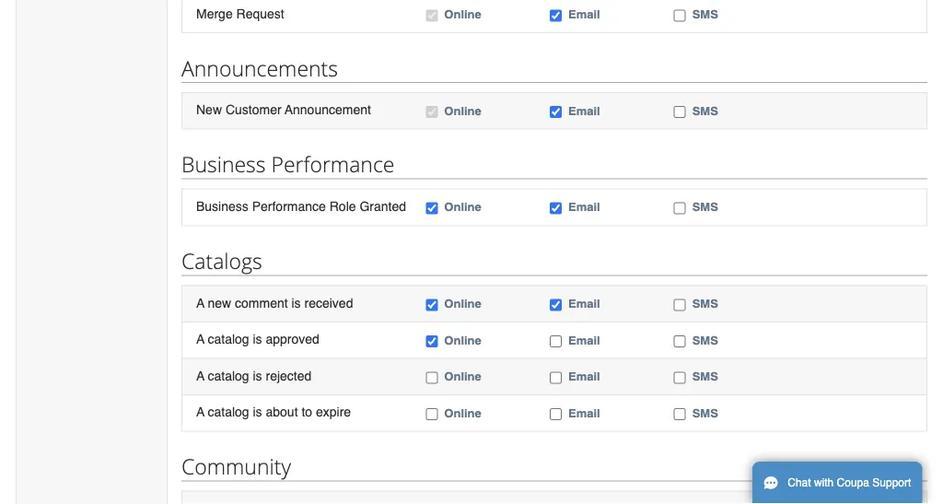 Task type: describe. For each thing, give the bounding box(es) containing it.
new
[[208, 295, 231, 310]]

a for a new comment is received
[[196, 295, 205, 310]]

role
[[330, 199, 356, 214]]

request
[[236, 6, 285, 21]]

online for merge request
[[445, 7, 482, 21]]

coupa
[[837, 477, 870, 489]]

to
[[302, 405, 313, 419]]

announcement
[[285, 102, 371, 117]]

a catalog is approved
[[196, 332, 320, 346]]

email for merge request
[[569, 7, 601, 21]]

with
[[815, 477, 834, 489]]

business performance
[[182, 150, 395, 179]]

catalogs
[[182, 246, 262, 275]]

expire
[[316, 405, 351, 419]]

new customer announcement
[[196, 102, 371, 117]]

granted
[[360, 199, 406, 214]]

online for new customer announcement
[[445, 104, 482, 118]]

1 sms from the top
[[693, 7, 719, 21]]

a for a catalog is rejected
[[196, 368, 205, 383]]

new
[[196, 102, 222, 117]]

community
[[182, 452, 291, 481]]

email for a new comment is received
[[569, 297, 601, 310]]

is left "received"
[[292, 295, 301, 310]]

performance for business performance role granted
[[252, 199, 326, 214]]

catalog for a catalog is approved
[[208, 332, 249, 346]]

online for a catalog is approved
[[445, 333, 482, 347]]

merge request
[[196, 6, 285, 21]]

online for a catalog is about to expire
[[445, 406, 482, 420]]

performance for business performance
[[271, 150, 395, 179]]

business performance role granted
[[196, 199, 406, 214]]

a for a catalog is approved
[[196, 332, 205, 346]]

sms for is
[[693, 297, 719, 310]]

is for approved
[[253, 332, 262, 346]]



Task type: vqa. For each thing, say whether or not it's contained in the screenshot.
Announcement
yes



Task type: locate. For each thing, give the bounding box(es) containing it.
sms for rejected
[[693, 370, 719, 383]]

a left the new
[[196, 295, 205, 310]]

online for business performance role granted
[[445, 200, 482, 214]]

performance down business performance
[[252, 199, 326, 214]]

4 sms from the top
[[693, 297, 719, 310]]

catalog for a catalog is about to expire
[[208, 405, 249, 419]]

comment
[[235, 295, 288, 310]]

a down a catalog is approved in the left of the page
[[196, 368, 205, 383]]

sms for granted
[[693, 200, 719, 214]]

7 sms from the top
[[693, 406, 719, 420]]

rejected
[[266, 368, 312, 383]]

4 online from the top
[[445, 297, 482, 310]]

support
[[873, 477, 912, 489]]

online for a new comment is received
[[445, 297, 482, 310]]

received
[[305, 295, 353, 310]]

7 email from the top
[[569, 406, 601, 420]]

5 online from the top
[[445, 333, 482, 347]]

catalog down the new
[[208, 332, 249, 346]]

1 catalog from the top
[[208, 332, 249, 346]]

3 online from the top
[[445, 200, 482, 214]]

announcements
[[182, 54, 338, 82]]

is
[[292, 295, 301, 310], [253, 332, 262, 346], [253, 368, 262, 383], [253, 405, 262, 419]]

sms for approved
[[693, 333, 719, 347]]

2 a from the top
[[196, 332, 205, 346]]

email for a catalog is approved
[[569, 333, 601, 347]]

sms
[[693, 7, 719, 21], [693, 104, 719, 118], [693, 200, 719, 214], [693, 297, 719, 310], [693, 333, 719, 347], [693, 370, 719, 383], [693, 406, 719, 420]]

1 a from the top
[[196, 295, 205, 310]]

business for business performance
[[182, 150, 266, 179]]

catalog down a catalog is rejected
[[208, 405, 249, 419]]

business down new
[[182, 150, 266, 179]]

6 email from the top
[[569, 370, 601, 383]]

2 online from the top
[[445, 104, 482, 118]]

1 online from the top
[[445, 7, 482, 21]]

a down a catalog is rejected
[[196, 405, 205, 419]]

0 vertical spatial catalog
[[208, 332, 249, 346]]

business for business performance role granted
[[196, 199, 249, 214]]

2 catalog from the top
[[208, 368, 249, 383]]

None checkbox
[[550, 10, 562, 22], [550, 106, 562, 118], [674, 106, 686, 118], [426, 203, 438, 214], [550, 203, 562, 214], [550, 299, 562, 311], [426, 335, 438, 347], [550, 335, 562, 347], [426, 372, 438, 384], [674, 372, 686, 384], [426, 408, 438, 420], [674, 408, 686, 420], [550, 10, 562, 22], [550, 106, 562, 118], [674, 106, 686, 118], [426, 203, 438, 214], [550, 203, 562, 214], [550, 299, 562, 311], [426, 335, 438, 347], [550, 335, 562, 347], [426, 372, 438, 384], [674, 372, 686, 384], [426, 408, 438, 420], [674, 408, 686, 420]]

0 vertical spatial business
[[182, 150, 266, 179]]

a for a catalog is about to expire
[[196, 405, 205, 419]]

is for rejected
[[253, 368, 262, 383]]

1 vertical spatial performance
[[252, 199, 326, 214]]

2 email from the top
[[569, 104, 601, 118]]

email for a catalog is about to expire
[[569, 406, 601, 420]]

a
[[196, 295, 205, 310], [196, 332, 205, 346], [196, 368, 205, 383], [196, 405, 205, 419]]

1 vertical spatial business
[[196, 199, 249, 214]]

a new comment is received
[[196, 295, 353, 310]]

2 sms from the top
[[693, 104, 719, 118]]

merge
[[196, 6, 233, 21]]

sms for about
[[693, 406, 719, 420]]

0 vertical spatial performance
[[271, 150, 395, 179]]

chat with coupa support
[[788, 477, 912, 489]]

catalog down a catalog is approved in the left of the page
[[208, 368, 249, 383]]

is for about
[[253, 405, 262, 419]]

online for a catalog is rejected
[[445, 370, 482, 383]]

performance
[[271, 150, 395, 179], [252, 199, 326, 214]]

catalog
[[208, 332, 249, 346], [208, 368, 249, 383], [208, 405, 249, 419]]

2 vertical spatial catalog
[[208, 405, 249, 419]]

a catalog is about to expire
[[196, 405, 351, 419]]

is left the approved
[[253, 332, 262, 346]]

1 email from the top
[[569, 7, 601, 21]]

performance up role
[[271, 150, 395, 179]]

business
[[182, 150, 266, 179], [196, 199, 249, 214]]

email for business performance role granted
[[569, 200, 601, 214]]

5 email from the top
[[569, 333, 601, 347]]

6 online from the top
[[445, 370, 482, 383]]

approved
[[266, 332, 320, 346]]

3 sms from the top
[[693, 200, 719, 214]]

catalog for a catalog is rejected
[[208, 368, 249, 383]]

3 catalog from the top
[[208, 405, 249, 419]]

email for a catalog is rejected
[[569, 370, 601, 383]]

3 email from the top
[[569, 200, 601, 214]]

email
[[569, 7, 601, 21], [569, 104, 601, 118], [569, 200, 601, 214], [569, 297, 601, 310], [569, 333, 601, 347], [569, 370, 601, 383], [569, 406, 601, 420]]

customer
[[226, 102, 282, 117]]

chat with coupa support button
[[753, 462, 923, 504]]

4 a from the top
[[196, 405, 205, 419]]

chat
[[788, 477, 812, 489]]

is left about
[[253, 405, 262, 419]]

a up a catalog is rejected
[[196, 332, 205, 346]]

5 sms from the top
[[693, 333, 719, 347]]

business up catalogs
[[196, 199, 249, 214]]

is left rejected
[[253, 368, 262, 383]]

6 sms from the top
[[693, 370, 719, 383]]

7 online from the top
[[445, 406, 482, 420]]

1 vertical spatial catalog
[[208, 368, 249, 383]]

None checkbox
[[426, 10, 438, 22], [674, 10, 686, 22], [426, 106, 438, 118], [674, 203, 686, 214], [426, 299, 438, 311], [674, 299, 686, 311], [674, 335, 686, 347], [550, 372, 562, 384], [550, 408, 562, 420], [426, 10, 438, 22], [674, 10, 686, 22], [426, 106, 438, 118], [674, 203, 686, 214], [426, 299, 438, 311], [674, 299, 686, 311], [674, 335, 686, 347], [550, 372, 562, 384], [550, 408, 562, 420]]

online
[[445, 7, 482, 21], [445, 104, 482, 118], [445, 200, 482, 214], [445, 297, 482, 310], [445, 333, 482, 347], [445, 370, 482, 383], [445, 406, 482, 420]]

4 email from the top
[[569, 297, 601, 310]]

about
[[266, 405, 298, 419]]

3 a from the top
[[196, 368, 205, 383]]

email for new customer announcement
[[569, 104, 601, 118]]

a catalog is rejected
[[196, 368, 312, 383]]



